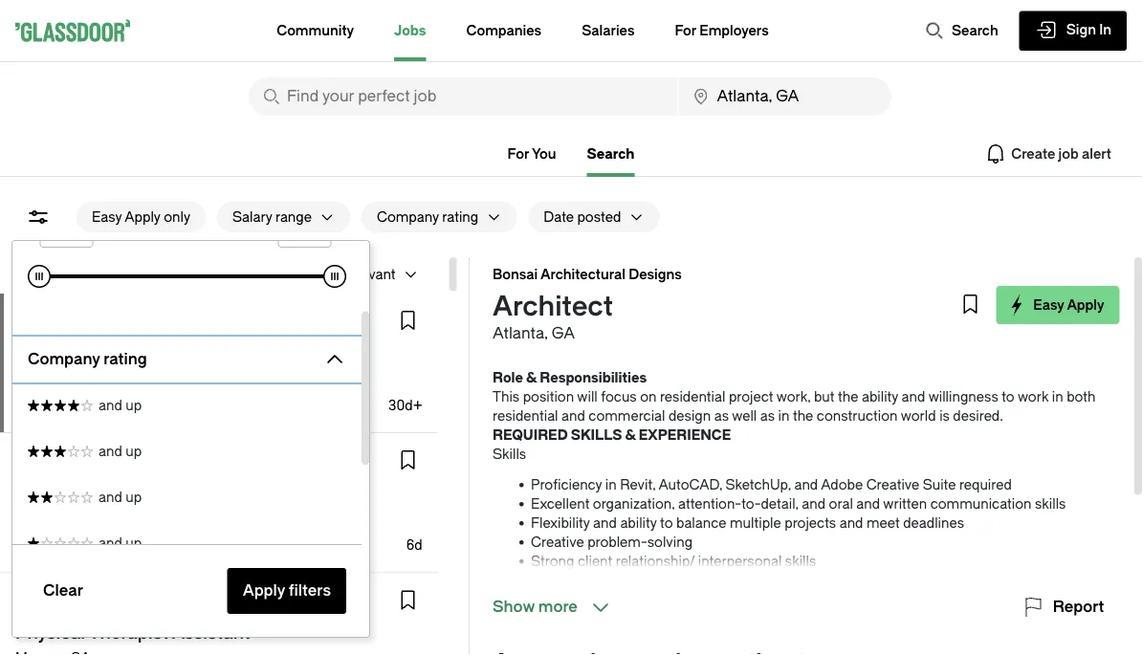 Task type: locate. For each thing, give the bounding box(es) containing it.
4 and up button from the top
[[12, 520, 362, 566]]

company rating button up (employer
[[12, 344, 316, 375]]

1 vertical spatial atlanta,
[[493, 325, 548, 343]]

1 horizontal spatial none field
[[679, 78, 892, 116]]

0 vertical spatial -
[[62, 381, 68, 396]]

1 vertical spatial hour
[[143, 521, 176, 537]]

design
[[669, 408, 711, 424]]

show
[[493, 599, 535, 616]]

georgia
[[56, 597, 107, 613]]

None field
[[249, 78, 677, 116], [679, 78, 892, 116]]

easy down $40.00 at left
[[31, 403, 56, 416]]

$ left range
[[266, 223, 274, 241]]

1 k from the left
[[97, 223, 108, 241]]

& down commercial
[[625, 427, 636, 443]]

jobs link
[[394, 0, 427, 61]]

slider
[[28, 265, 51, 288], [324, 265, 347, 288]]

0 horizontal spatial k
[[97, 223, 108, 241]]

and down will
[[561, 408, 585, 424]]

1 $ from the left
[[28, 223, 36, 241]]

0 vertical spatial per
[[118, 381, 140, 396]]

1 vertical spatial rating
[[104, 350, 147, 368]]

date posted button
[[529, 202, 622, 233]]

$
[[28, 223, 36, 241], [266, 223, 274, 241]]

2 as from the left
[[760, 408, 775, 424]]

1 horizontal spatial k
[[336, 223, 347, 241]]

easy apply up both
[[1034, 297, 1105, 313]]

search link
[[587, 146, 635, 177]]

0 horizontal spatial slider
[[28, 265, 51, 288]]

1 horizontal spatial company rating
[[377, 209, 479, 225]]

1 horizontal spatial easy apply
[[1034, 297, 1105, 313]]

company up $40.00 at left
[[28, 350, 100, 368]]

for
[[675, 22, 697, 38], [508, 146, 530, 162]]

2 slider from the left
[[324, 265, 347, 288]]

to left work on the bottom of the page
[[1002, 389, 1015, 405]]

creative down flexibility
[[531, 535, 584, 550]]

2 and up button from the top
[[12, 428, 362, 474]]

0 vertical spatial the
[[838, 389, 859, 405]]

1 up from the top
[[126, 397, 142, 413]]

0 vertical spatial skills
[[1035, 496, 1066, 512]]

management
[[92, 450, 180, 466]]

solving
[[647, 535, 693, 550]]

1 horizontal spatial rating
[[443, 209, 479, 225]]

1 vertical spatial company
[[28, 350, 100, 368]]

company rating button up relevant
[[362, 202, 479, 233]]

residential up design
[[660, 389, 726, 405]]

- inside atlanta, ga $40.00 - $50.00 per hour (employer est.) easy apply
[[62, 381, 68, 396]]

easy up work on the bottom of the page
[[1034, 297, 1065, 313]]

0 horizontal spatial ability
[[620, 515, 657, 531]]

rating
[[443, 209, 479, 225], [104, 350, 147, 368]]

apply down $50.00
[[59, 403, 90, 416]]

range
[[276, 209, 312, 225]]

0 vertical spatial company rating
[[377, 209, 479, 225]]

0 horizontal spatial $
[[28, 223, 36, 241]]

1 vertical spatial residential
[[493, 408, 558, 424]]

in
[[1052, 389, 1064, 405], [778, 408, 790, 424], [605, 477, 617, 493]]

rating for company rating popup button to the bottom
[[104, 350, 147, 368]]

-
[[62, 381, 68, 396], [62, 521, 68, 537]]

2 per from the top
[[118, 521, 140, 537]]

0 horizontal spatial &
[[526, 370, 537, 386]]

and up
[[99, 397, 142, 413], [99, 443, 142, 459], [99, 489, 142, 505], [99, 535, 142, 551]]

1 none field from the left
[[249, 78, 677, 116]]

apply up both
[[1067, 297, 1105, 313]]

1 horizontal spatial as
[[760, 408, 775, 424]]

0 horizontal spatial in
[[605, 477, 617, 493]]

0 horizontal spatial residential
[[493, 408, 558, 424]]

0 vertical spatial easy apply
[[1034, 297, 1105, 313]]

is
[[940, 408, 950, 424]]

1 vertical spatial creative
[[531, 535, 584, 550]]

search button
[[916, 11, 1009, 50]]

up right $34.00
[[126, 535, 142, 551]]

experience
[[639, 427, 731, 443]]

company for company rating popup button to the bottom
[[28, 350, 100, 368]]

1 horizontal spatial residential
[[660, 389, 726, 405]]

0 horizontal spatial company rating
[[28, 350, 147, 368]]

2 k from the left
[[336, 223, 347, 241]]

georgia interventional medicine logo image
[[16, 590, 47, 621]]

$32.00
[[15, 521, 59, 537]]

1 horizontal spatial skills
[[1035, 496, 1066, 512]]

0 horizontal spatial rating
[[104, 350, 147, 368]]

and up "meet"
[[857, 496, 880, 512]]

companies
[[467, 22, 542, 38]]

3 up from the top
[[126, 489, 142, 505]]

0 horizontal spatial easy apply
[[31, 543, 90, 557]]

- down park,
[[62, 521, 68, 537]]

balance
[[676, 515, 727, 531]]

0 vertical spatial to
[[1002, 389, 1015, 405]]

atlanta, down 'architect'
[[493, 325, 548, 343]]

company rating up relevant
[[377, 209, 479, 225]]

chimedical management group
[[15, 450, 224, 466]]

0 vertical spatial atlanta,
[[57, 267, 105, 282]]

date posted
[[544, 209, 622, 225]]

& right role
[[526, 370, 537, 386]]

k
[[97, 223, 108, 241], [336, 223, 347, 241]]

ability up 'construction'
[[862, 389, 899, 405]]

1 - from the top
[[62, 381, 68, 396]]

search inside search button
[[952, 22, 999, 38]]

easy apply only button
[[77, 202, 206, 233]]

ability down organization, at the bottom right of page
[[620, 515, 657, 531]]

for left employers
[[675, 22, 697, 38]]

atlanta, up $40.00 at left
[[15, 358, 64, 373]]

0 horizontal spatial company
[[28, 350, 100, 368]]

1 vertical spatial skills
[[785, 554, 816, 570]]

as right well at the right
[[760, 408, 775, 424]]

to-
[[742, 496, 761, 512]]

per inside forest park, ga $32.00 - $34.00 per hour
[[118, 521, 140, 537]]

1 vertical spatial per
[[118, 521, 140, 537]]

the
[[838, 389, 859, 405], [793, 408, 814, 424]]

group
[[183, 450, 224, 466]]

$ up 53,155
[[28, 223, 36, 241]]

1 horizontal spatial for
[[675, 22, 697, 38]]

apply
[[125, 209, 161, 225], [1067, 297, 1105, 313], [59, 403, 90, 416], [59, 543, 90, 557]]

2 up from the top
[[126, 443, 142, 459]]

2 vertical spatial atlanta,
[[15, 358, 64, 373]]

hour left (employer
[[143, 381, 176, 396]]

1 horizontal spatial company
[[377, 209, 439, 225]]

0 vertical spatial &
[[526, 370, 537, 386]]

1 and up from the top
[[99, 397, 142, 413]]

per right $50.00
[[118, 381, 140, 396]]

0 vertical spatial residential
[[660, 389, 726, 405]]

0 horizontal spatial for
[[508, 146, 530, 162]]

2 - from the top
[[62, 521, 68, 537]]

ga up $50.00
[[67, 358, 87, 373]]

strong
[[531, 554, 574, 570]]

1 horizontal spatial in
[[778, 408, 790, 424]]

0 vertical spatial company rating button
[[362, 202, 479, 233]]

hour right $34.00
[[143, 521, 176, 537]]

for employers link
[[675, 0, 769, 61]]

in left 'revit,'
[[605, 477, 617, 493]]

1 horizontal spatial to
[[1002, 389, 1015, 405]]

none field down employers
[[679, 78, 892, 116]]

1 horizontal spatial search
[[952, 22, 999, 38]]

to
[[1002, 389, 1015, 405], [660, 515, 673, 531]]

none field search location
[[679, 78, 892, 116]]

show more button
[[493, 596, 612, 619]]

the up 'construction'
[[838, 389, 859, 405]]

0 vertical spatial company
[[377, 209, 439, 225]]

ability
[[862, 389, 899, 405], [620, 515, 657, 531]]

2 horizontal spatial in
[[1052, 389, 1064, 405]]

on
[[640, 389, 657, 405]]

ga down 'architect'
[[552, 325, 575, 343]]

as left well at the right
[[714, 408, 729, 424]]

show more
[[493, 599, 578, 616]]

- left $50.00
[[62, 381, 68, 396]]

ga up $34.00
[[94, 498, 115, 514]]

1 vertical spatial company rating
[[28, 350, 147, 368]]

1 horizontal spatial $
[[266, 223, 274, 241]]

and up button down (employer
[[12, 428, 362, 474]]

1 horizontal spatial ability
[[862, 389, 899, 405]]

and up button up georgia interventional medicine 3.8 ★
[[12, 520, 362, 566]]

skills right communication
[[1035, 496, 1066, 512]]

sketchup,
[[726, 477, 791, 493]]

in down the work,
[[778, 408, 790, 424]]

1 as from the left
[[714, 408, 729, 424]]

easy
[[92, 209, 122, 225], [1034, 297, 1065, 313], [31, 403, 56, 416], [31, 543, 56, 557]]

company
[[377, 209, 439, 225], [28, 350, 100, 368]]

easy apply down $32.00
[[31, 543, 90, 557]]

atlanta, right 53,155
[[57, 267, 105, 282]]

1 hour from the top
[[143, 381, 176, 396]]

1 horizontal spatial slider
[[324, 265, 347, 288]]

★
[[291, 599, 303, 612]]

apply left only
[[125, 209, 161, 225]]

skills down projects
[[785, 554, 816, 570]]

0 vertical spatial in
[[1052, 389, 1064, 405]]

companies link
[[467, 0, 542, 61]]

1 vertical spatial to
[[660, 515, 673, 531]]

and up button up group
[[12, 382, 362, 428]]

0 horizontal spatial the
[[793, 408, 814, 424]]

0 horizontal spatial company rating button
[[12, 344, 316, 375]]

easy apply inside button
[[1034, 297, 1105, 313]]

and up detail,
[[794, 477, 818, 493]]

company rating up $50.00
[[28, 350, 147, 368]]

company rating list box
[[12, 382, 362, 566]]

commercial
[[589, 408, 665, 424]]

2 hour from the top
[[143, 521, 176, 537]]

and
[[902, 389, 926, 405], [99, 397, 122, 413], [561, 408, 585, 424], [99, 443, 122, 459], [794, 477, 818, 493], [99, 489, 122, 505], [802, 496, 826, 512], [857, 496, 880, 512], [593, 515, 617, 531], [840, 515, 863, 531], [99, 535, 122, 551]]

salaries
[[582, 22, 635, 38]]

up down management
[[126, 489, 142, 505]]

most
[[310, 267, 342, 282]]

0 vertical spatial for
[[675, 22, 697, 38]]

easy apply inside jobs list element
[[31, 543, 90, 557]]

apply inside easy apply only button
[[125, 209, 161, 225]]

for for for you
[[508, 146, 530, 162]]

3 and up from the top
[[99, 489, 142, 505]]

$34.00
[[71, 521, 115, 537]]

2 none field from the left
[[679, 78, 892, 116]]

k up 53,155 atlanta, ga jobs
[[97, 223, 108, 241]]

1 vertical spatial easy apply
[[31, 543, 90, 557]]

easy inside atlanta, ga $40.00 - $50.00 per hour (employer est.) easy apply
[[31, 403, 56, 416]]

creative up written
[[866, 477, 920, 493]]

1 vertical spatial -
[[62, 521, 68, 537]]

in left both
[[1052, 389, 1064, 405]]

0 horizontal spatial search
[[587, 146, 635, 162]]

&
[[526, 370, 537, 386], [625, 427, 636, 443]]

0 horizontal spatial none field
[[249, 78, 677, 116]]

2 $ from the left
[[266, 223, 274, 241]]

easy up 53,155 atlanta, ga jobs
[[92, 209, 122, 225]]

search
[[952, 22, 999, 38], [587, 146, 635, 162]]

0 vertical spatial hour
[[143, 381, 176, 396]]

creative
[[866, 477, 920, 493], [531, 535, 584, 550]]

client
[[578, 554, 612, 570]]

ga inside forest park, ga $32.00 - $34.00 per hour
[[94, 498, 115, 514]]

1 and up button from the top
[[12, 382, 362, 428]]

2 vertical spatial in
[[605, 477, 617, 493]]

atlanta, inside atlanta, ga $40.00 - $50.00 per hour (employer est.) easy apply
[[15, 358, 64, 373]]

excellent
[[531, 496, 590, 512]]

attention-
[[678, 496, 742, 512]]

1 vertical spatial search
[[587, 146, 635, 162]]

role & responsibilities this position will focus on residential project work, but the ability and willingness to work in both residential and commercial design as well as in the construction world is desired. required skills & experience skills proficiency in revit, autocad, sketchup, and adobe creative suite required excellent organization, attention-to-detail, and oral and written communication skills flexibility and ability to balance multiple projects and meet deadlines creative problem-solving strong client relationship/ interpersonal skills
[[493, 370, 1096, 570]]

to up solving
[[660, 515, 673, 531]]

6d
[[407, 538, 423, 554]]

1 per from the top
[[118, 381, 140, 396]]

company rating button
[[362, 202, 479, 233], [12, 344, 316, 375]]

work
[[1018, 389, 1049, 405]]

4 up from the top
[[126, 535, 142, 551]]

0 horizontal spatial to
[[660, 515, 673, 531]]

and up button
[[12, 382, 362, 428], [12, 428, 362, 474], [12, 474, 362, 520], [12, 520, 362, 566]]

medicine
[[204, 597, 264, 613]]

open filter menu image
[[27, 206, 50, 229]]

1 vertical spatial for
[[508, 146, 530, 162]]

hour inside atlanta, ga $40.00 - $50.00 per hour (employer est.) easy apply
[[143, 381, 176, 396]]

up
[[126, 397, 142, 413], [126, 443, 142, 459], [126, 489, 142, 505], [126, 535, 142, 551]]

company up relevant
[[377, 209, 439, 225]]

georgia interventional medicine 3.8 ★
[[56, 597, 303, 613]]

company rating for company rating popup button to the bottom
[[28, 350, 147, 368]]

residential up required
[[493, 408, 558, 424]]

and up button down group
[[12, 474, 362, 520]]

1 horizontal spatial &
[[625, 427, 636, 443]]

0 vertical spatial search
[[952, 22, 999, 38]]

none field down companies link
[[249, 78, 677, 116]]

per right $34.00
[[118, 521, 140, 537]]

easy apply button
[[996, 286, 1120, 325]]

skills
[[1035, 496, 1066, 512], [785, 554, 816, 570]]

k up most relevant popup button
[[336, 223, 347, 241]]

up up management
[[126, 397, 142, 413]]

and down "oral"
[[840, 515, 863, 531]]

up down atlanta, ga $40.00 - $50.00 per hour (employer est.) easy apply
[[126, 443, 142, 459]]

1 vertical spatial ability
[[620, 515, 657, 531]]

0 vertical spatial creative
[[866, 477, 920, 493]]

for left the you
[[508, 146, 530, 162]]

position
[[523, 389, 574, 405]]

architectural
[[540, 267, 626, 282]]

community link
[[277, 0, 354, 61]]

none field search keyword
[[249, 78, 677, 116]]

the down the work,
[[793, 408, 814, 424]]

easy apply
[[1034, 297, 1105, 313], [31, 543, 90, 557]]

0 horizontal spatial as
[[714, 408, 729, 424]]

0 vertical spatial rating
[[443, 209, 479, 225]]



Task type: vqa. For each thing, say whether or not it's contained in the screenshot.
2022
no



Task type: describe. For each thing, give the bounding box(es) containing it.
for you link
[[508, 146, 557, 162]]

flexibility
[[531, 515, 590, 531]]

apply down $34.00
[[59, 543, 90, 557]]

will
[[577, 389, 598, 405]]

and up problem-
[[593, 515, 617, 531]]

this
[[493, 389, 520, 405]]

autocad,
[[659, 477, 722, 493]]

skills
[[493, 447, 526, 462]]

per inside atlanta, ga $40.00 - $50.00 per hour (employer est.) easy apply
[[118, 381, 140, 396]]

and up world
[[902, 389, 926, 405]]

date
[[544, 209, 574, 225]]

salary
[[233, 209, 272, 225]]

architect
[[493, 291, 613, 323]]

you
[[532, 146, 557, 162]]

easy down $32.00
[[31, 543, 56, 557]]

and down $50.00
[[99, 397, 122, 413]]

and up projects
[[802, 496, 826, 512]]

jobs list element
[[0, 294, 450, 656]]

report button
[[1023, 596, 1105, 619]]

report
[[1053, 599, 1105, 616]]

$40.00
[[15, 381, 59, 396]]

required
[[960, 477, 1012, 493]]

multiple
[[730, 515, 781, 531]]

required
[[493, 427, 568, 443]]

ga inside the bonsai architectural designs architect atlanta, ga
[[552, 325, 575, 343]]

1 horizontal spatial creative
[[866, 477, 920, 493]]

0 vertical spatial ability
[[862, 389, 899, 405]]

hour inside forest park, ga $32.00 - $34.00 per hour
[[143, 521, 176, 537]]

problem-
[[587, 535, 647, 550]]

rating for right company rating popup button
[[443, 209, 479, 225]]

- inside forest park, ga $32.00 - $34.00 per hour
[[62, 521, 68, 537]]

responsibilities
[[540, 370, 647, 386]]

written
[[883, 496, 927, 512]]

willingness
[[929, 389, 999, 405]]

and right "chimedical"
[[99, 443, 122, 459]]

forest park, ga $32.00 - $34.00 per hour
[[15, 498, 176, 537]]

suite
[[923, 477, 956, 493]]

organization,
[[593, 496, 675, 512]]

30d+
[[389, 398, 423, 414]]

world
[[901, 408, 936, 424]]

construction
[[817, 408, 898, 424]]

projects
[[785, 515, 836, 531]]

park,
[[59, 498, 91, 514]]

53,155 atlanta, ga jobs
[[15, 267, 159, 282]]

designs
[[629, 267, 682, 282]]

and up $34.00
[[99, 489, 122, 505]]

chimedical
[[15, 450, 89, 466]]

only
[[164, 209, 190, 225]]

1 vertical spatial company rating button
[[12, 344, 316, 375]]

1 horizontal spatial the
[[838, 389, 859, 405]]

jobs
[[132, 267, 159, 282]]

4 and up from the top
[[99, 535, 142, 551]]

Search location field
[[679, 78, 892, 116]]

est.)
[[247, 381, 273, 396]]

interventional
[[110, 597, 201, 613]]

atlanta, inside the bonsai architectural designs architect atlanta, ga
[[493, 325, 548, 343]]

salary range button
[[217, 202, 312, 233]]

revit,
[[620, 477, 656, 493]]

2 and up from the top
[[99, 443, 142, 459]]

3.8
[[272, 599, 289, 612]]

project
[[729, 389, 773, 405]]

53,155
[[15, 267, 54, 282]]

1 vertical spatial in
[[778, 408, 790, 424]]

relationship/
[[616, 554, 695, 570]]

apply inside atlanta, ga $40.00 - $50.00 per hour (employer est.) easy apply
[[59, 403, 90, 416]]

0 horizontal spatial skills
[[785, 554, 816, 570]]

salary range
[[233, 209, 312, 225]]

for you
[[508, 146, 557, 162]]

company rating for right company rating popup button
[[377, 209, 479, 225]]

apply inside easy apply button
[[1067, 297, 1105, 313]]

detail,
[[761, 496, 799, 512]]

posted
[[578, 209, 622, 225]]

both
[[1067, 389, 1096, 405]]

employers
[[700, 22, 769, 38]]

deadlines
[[903, 515, 964, 531]]

and up georgia at the bottom of the page
[[99, 535, 122, 551]]

oral
[[829, 496, 853, 512]]

3 and up button from the top
[[12, 474, 362, 520]]

jobs
[[394, 22, 427, 38]]

proficiency
[[531, 477, 602, 493]]

1 horizontal spatial company rating button
[[362, 202, 479, 233]]

skills
[[571, 427, 622, 443]]

1 slider from the left
[[28, 265, 51, 288]]

company for right company rating popup button
[[377, 209, 439, 225]]

easy apply only
[[92, 209, 190, 225]]

$50.00
[[72, 381, 115, 396]]

for for for employers
[[675, 22, 697, 38]]

interpersonal
[[698, 554, 782, 570]]

but
[[814, 389, 835, 405]]

work,
[[777, 389, 811, 405]]

0 horizontal spatial creative
[[531, 535, 584, 550]]

well
[[732, 408, 757, 424]]

community
[[277, 22, 354, 38]]

communication
[[931, 496, 1032, 512]]

Search keyword field
[[249, 78, 677, 116]]

1 vertical spatial the
[[793, 408, 814, 424]]

relevant
[[345, 267, 396, 282]]

bonsai architectural designs architect atlanta, ga
[[493, 267, 682, 343]]

1 vertical spatial &
[[625, 427, 636, 443]]

most relevant
[[310, 267, 396, 282]]

salaries link
[[582, 0, 635, 61]]

ga inside atlanta, ga $40.00 - $50.00 per hour (employer est.) easy apply
[[67, 358, 87, 373]]

meet
[[867, 515, 900, 531]]

more
[[538, 599, 578, 616]]

ga left jobs
[[109, 267, 129, 282]]

for employers
[[675, 22, 769, 38]]



